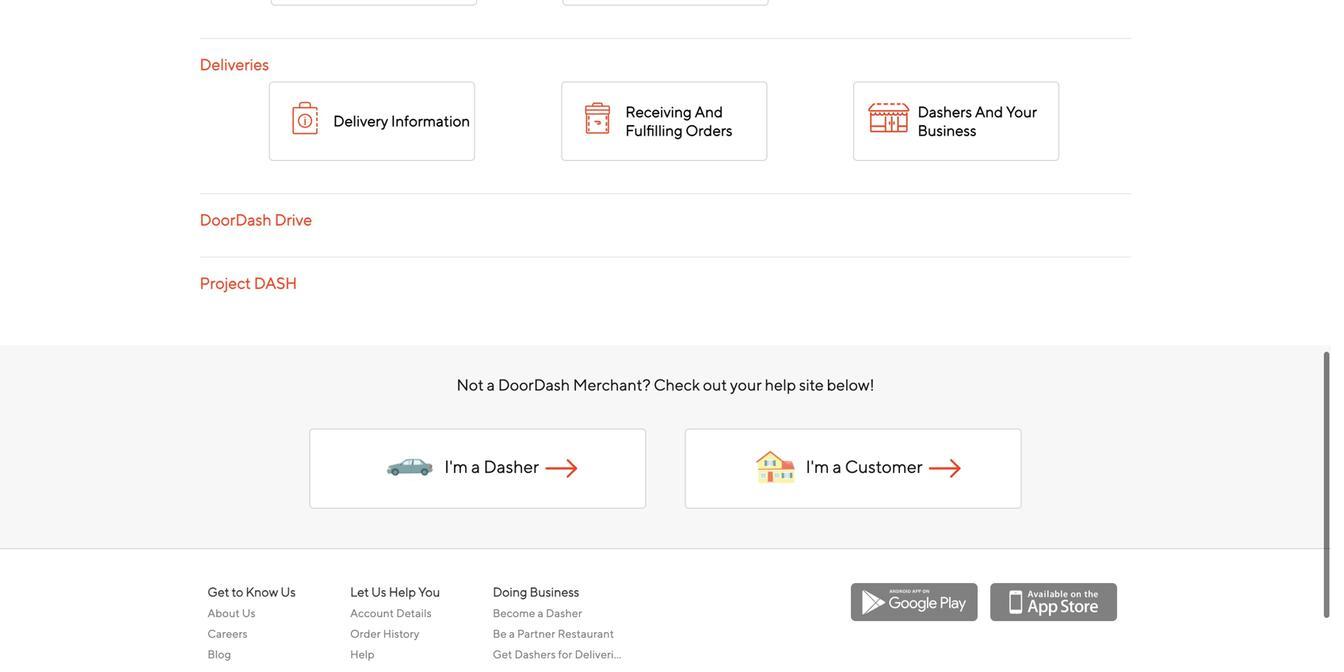 Task type: vqa. For each thing, say whether or not it's contained in the screenshot.
Business to the left
yes



Task type: describe. For each thing, give the bounding box(es) containing it.
deliveries inside doing business become a dasher be a partner restaurant get dashers for deliveries
[[575, 648, 625, 661]]

your
[[730, 376, 762, 394]]

help
[[765, 376, 797, 394]]

customer
[[845, 456, 923, 477]]

project dash link
[[200, 274, 297, 292]]

know
[[246, 584, 278, 600]]

i'm a customer
[[806, 456, 923, 477]]

i'm a dasher
[[445, 456, 539, 477]]

get inside doing business become a dasher be a partner restaurant get dashers for deliveries
[[493, 648, 513, 661]]

1 vertical spatial help
[[350, 648, 375, 661]]

account
[[350, 607, 394, 620]]

doordash drive link
[[200, 210, 312, 229]]

get inside the get to know us about us careers blog
[[208, 584, 229, 600]]

out
[[703, 376, 727, 394]]

deliveries link
[[200, 55, 269, 74]]

orders
[[686, 122, 733, 139]]

business inside 'dashers and your business'
[[918, 122, 977, 139]]

1 vertical spatial doordash
[[498, 376, 570, 394]]

0 horizontal spatial doordash
[[200, 210, 272, 229]]

delivery information link
[[269, 81, 475, 161]]

delivery information
[[333, 112, 470, 130]]

0 horizontal spatial us
[[242, 607, 256, 620]]

careers
[[208, 627, 248, 640]]

help link
[[350, 644, 481, 665]]

below!
[[827, 376, 875, 394]]

doordash drive
[[200, 210, 312, 229]]

business inside doing business become a dasher be a partner restaurant get dashers for deliveries
[[530, 584, 580, 600]]

0 vertical spatial help
[[389, 584, 416, 600]]

become a dasher link
[[493, 603, 624, 624]]

details
[[396, 607, 432, 620]]

let
[[350, 584, 369, 600]]

order
[[350, 627, 381, 640]]

a for customer
[[833, 456, 842, 477]]

get dashers for deliveries link
[[493, 644, 625, 665]]

dashers inside doing business become a dasher be a partner restaurant get dashers for deliveries
[[515, 648, 556, 661]]

become
[[493, 607, 536, 620]]

information
[[391, 112, 470, 130]]

about
[[208, 607, 240, 620]]

not a doordash merchant? check out your help site below!
[[457, 376, 875, 394]]

to
[[232, 584, 243, 600]]

fulfilling
[[626, 122, 683, 139]]

account details link
[[350, 603, 481, 624]]

be a partner restaurant link
[[493, 624, 624, 644]]

your
[[1007, 103, 1038, 120]]

and for dashers
[[975, 103, 1004, 120]]

drive
[[275, 210, 312, 229]]

history
[[383, 627, 420, 640]]

i'm a customer link
[[685, 429, 1022, 509]]

receiving and fulfilling orders link
[[562, 81, 768, 161]]

dashers and your business
[[918, 103, 1038, 139]]

dashers and your business link
[[854, 81, 1060, 161]]

about us link
[[208, 603, 338, 624]]



Task type: locate. For each thing, give the bounding box(es) containing it.
order history link
[[350, 624, 481, 644]]

project
[[200, 274, 251, 292]]

0 vertical spatial doordash
[[200, 210, 272, 229]]

i'm a dasher link
[[310, 429, 647, 509]]

get left to on the bottom
[[208, 584, 229, 600]]

0 vertical spatial business
[[918, 122, 977, 139]]

1 i'm from the left
[[445, 456, 468, 477]]

a for dasher
[[472, 456, 481, 477]]

us right know
[[281, 584, 296, 600]]

and inside 'dashers and your business'
[[975, 103, 1004, 120]]

blog link
[[208, 644, 338, 665]]

0 horizontal spatial i'm
[[445, 456, 468, 477]]

dasher inside i'm a dasher link
[[484, 456, 539, 477]]

1 horizontal spatial dasher
[[546, 607, 583, 620]]

delivery
[[333, 112, 388, 130]]

business
[[918, 122, 977, 139], [530, 584, 580, 600]]

be
[[493, 627, 507, 640]]

1 vertical spatial dashers
[[515, 648, 556, 661]]

1 horizontal spatial and
[[975, 103, 1004, 120]]

1 horizontal spatial help
[[389, 584, 416, 600]]

and for receiving
[[695, 103, 723, 120]]

dashers
[[918, 103, 973, 120], [515, 648, 556, 661]]

1 horizontal spatial business
[[918, 122, 977, 139]]

doordash
[[200, 210, 272, 229], [498, 376, 570, 394]]

restaurant
[[558, 627, 614, 640]]

1 horizontal spatial i'm
[[806, 456, 830, 477]]

a left customer
[[833, 456, 842, 477]]

0 horizontal spatial dashers
[[515, 648, 556, 661]]

blog
[[208, 648, 231, 661]]

1 horizontal spatial doordash
[[498, 376, 570, 394]]

help down order
[[350, 648, 375, 661]]

site
[[800, 376, 824, 394]]

careers link
[[208, 624, 338, 644]]

1 vertical spatial deliveries
[[575, 648, 625, 661]]

1 and from the left
[[695, 103, 723, 120]]

doing business become a dasher be a partner restaurant get dashers for deliveries
[[493, 584, 625, 661]]

0 horizontal spatial dasher
[[484, 456, 539, 477]]

for
[[558, 648, 573, 661]]

let us help you account details order history help
[[350, 584, 440, 661]]

get down be
[[493, 648, 513, 661]]

2 and from the left
[[975, 103, 1004, 120]]

doordash right not
[[498, 376, 570, 394]]

2 i'm from the left
[[806, 456, 830, 477]]

dasher inside doing business become a dasher be a partner restaurant get dashers for deliveries
[[546, 607, 583, 620]]

doing
[[493, 584, 528, 600]]

a right be
[[509, 627, 515, 640]]

0 horizontal spatial deliveries
[[200, 55, 269, 74]]

and
[[695, 103, 723, 120], [975, 103, 1004, 120]]

dasher
[[484, 456, 539, 477], [546, 607, 583, 620]]

you
[[419, 584, 440, 600]]

us right the let
[[371, 584, 387, 600]]

1 vertical spatial business
[[530, 584, 580, 600]]

i'm a dasher image
[[379, 429, 438, 489]]

get
[[208, 584, 229, 600], [493, 648, 513, 661]]

merchant?
[[573, 376, 651, 394]]

1 horizontal spatial dashers
[[918, 103, 973, 120]]

i'm for i'm a customer
[[806, 456, 830, 477]]

and up orders
[[695, 103, 723, 120]]

us inside let us help you account details order history help
[[371, 584, 387, 600]]

help
[[389, 584, 416, 600], [350, 648, 375, 661]]

1 horizontal spatial us
[[281, 584, 296, 600]]

0 horizontal spatial get
[[208, 584, 229, 600]]

a for doordash
[[487, 376, 495, 394]]

i'm
[[445, 456, 468, 477], [806, 456, 830, 477]]

a right not
[[487, 376, 495, 394]]

1 horizontal spatial get
[[493, 648, 513, 661]]

help up "details"
[[389, 584, 416, 600]]

doordash left drive in the left top of the page
[[200, 210, 272, 229]]

a up "partner" at the left of page
[[538, 607, 544, 620]]

i'm for i'm a dasher
[[445, 456, 468, 477]]

0 vertical spatial dashers
[[918, 103, 973, 120]]

receiving and fulfilling orders
[[626, 103, 733, 139]]

get to know us about us careers blog
[[208, 584, 296, 661]]

not
[[457, 376, 484, 394]]

dashers inside 'dashers and your business'
[[918, 103, 973, 120]]

i'm right i'm a dasher image
[[445, 456, 468, 477]]

0 vertical spatial get
[[208, 584, 229, 600]]

0 horizontal spatial business
[[530, 584, 580, 600]]

us down to on the bottom
[[242, 607, 256, 620]]

check
[[654, 376, 700, 394]]

0 horizontal spatial and
[[695, 103, 723, 120]]

project dash
[[200, 274, 297, 292]]

and left your
[[975, 103, 1004, 120]]

and inside receiving and fulfilling orders
[[695, 103, 723, 120]]

a right i'm a dasher image
[[472, 456, 481, 477]]

0 vertical spatial dasher
[[484, 456, 539, 477]]

a
[[487, 376, 495, 394], [472, 456, 481, 477], [833, 456, 842, 477], [538, 607, 544, 620], [509, 627, 515, 640]]

0 vertical spatial deliveries
[[200, 55, 269, 74]]

dashers down "partner" at the left of page
[[515, 648, 556, 661]]

us
[[281, 584, 296, 600], [371, 584, 387, 600], [242, 607, 256, 620]]

1 vertical spatial dasher
[[546, 607, 583, 620]]

1 horizontal spatial deliveries
[[575, 648, 625, 661]]

1 vertical spatial get
[[493, 648, 513, 661]]

2 horizontal spatial us
[[371, 584, 387, 600]]

i'm right i'm a customer image
[[806, 456, 830, 477]]

0 horizontal spatial help
[[350, 648, 375, 661]]

i'm a customer image
[[746, 437, 805, 497]]

dash
[[254, 274, 297, 292]]

partner
[[518, 627, 556, 640]]

deliveries
[[200, 55, 269, 74], [575, 648, 625, 661]]

dashers left your
[[918, 103, 973, 120]]

receiving
[[626, 103, 692, 120]]



